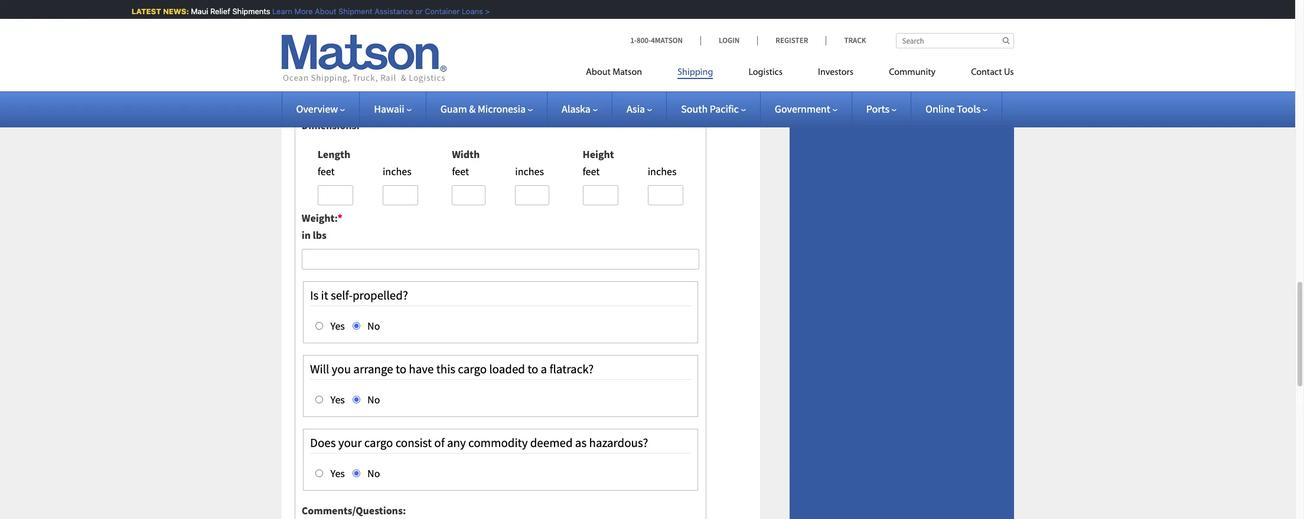 Task type: vqa. For each thing, say whether or not it's contained in the screenshot.
Contact Us
yes



Task type: locate. For each thing, give the bounding box(es) containing it.
1 vertical spatial yes
[[329, 393, 345, 407]]

Height text field
[[583, 185, 618, 206]]

you
[[345, 65, 363, 78], [332, 362, 351, 378]]

about right more
[[311, 6, 332, 16]]

2 inches from the left
[[515, 165, 544, 178]]

to left have
[[396, 362, 407, 378]]

1 vertical spatial no
[[365, 393, 380, 407]]

arrange
[[353, 362, 393, 378]]

alaska link
[[562, 102, 598, 116]]

to
[[396, 362, 407, 378], [528, 362, 538, 378]]

1 inches from the left
[[383, 165, 412, 178]]

what are you shipping? *
[[302, 65, 415, 78]]

community
[[889, 68, 936, 77]]

lbs
[[313, 229, 327, 242]]

it
[[321, 288, 328, 304]]

or
[[411, 6, 419, 16]]

south
[[681, 102, 708, 116]]

0 horizontal spatial inches
[[383, 165, 412, 178]]

feet for length
[[318, 165, 335, 178]]

hazardous?
[[589, 436, 648, 452]]

None search field
[[896, 33, 1014, 48]]

no up comments/questions: on the bottom left
[[365, 467, 380, 481]]

no down arrange
[[365, 393, 380, 407]]

asia
[[627, 102, 645, 116]]

2 no from the top
[[365, 393, 380, 407]]

no for arrange
[[365, 393, 380, 407]]

shipping
[[678, 68, 713, 77]]

about matson link
[[586, 62, 660, 86]]

0 vertical spatial about
[[311, 6, 332, 16]]

1 no from the top
[[365, 319, 380, 333]]

1 yes from the top
[[329, 319, 345, 333]]

investors
[[818, 68, 854, 77]]

shipping link
[[660, 62, 731, 86]]

to left a
[[528, 362, 538, 378]]

3 inches from the left
[[648, 165, 677, 178]]

container
[[421, 6, 456, 16]]

1 to from the left
[[396, 362, 407, 378]]

2 horizontal spatial feet
[[583, 165, 600, 178]]

about left 'matson'
[[586, 68, 611, 77]]

is
[[310, 288, 319, 304]]

investors link
[[801, 62, 872, 86]]

contact us
[[971, 68, 1014, 77]]

1 horizontal spatial about
[[586, 68, 611, 77]]

top menu navigation
[[586, 62, 1014, 86]]

as
[[575, 436, 587, 452]]

2 yes from the top
[[329, 393, 345, 407]]

flatrack?
[[550, 362, 594, 378]]

1 horizontal spatial cargo
[[458, 362, 487, 378]]

None text field
[[302, 85, 699, 106], [648, 185, 684, 206], [302, 249, 699, 270], [302, 85, 699, 106], [648, 185, 684, 206], [302, 249, 699, 270]]

feet down height
[[583, 165, 600, 178]]

pacific
[[710, 102, 739, 116]]

None radio
[[316, 322, 323, 330], [316, 396, 323, 404], [352, 396, 360, 404], [316, 470, 323, 478], [316, 322, 323, 330], [316, 396, 323, 404], [352, 396, 360, 404], [316, 470, 323, 478]]

cargo right your
[[364, 436, 393, 452]]

you right will
[[332, 362, 351, 378]]

cargo right 'this' at the left bottom of the page
[[458, 362, 487, 378]]

1 vertical spatial cargo
[[364, 436, 393, 452]]

height
[[583, 148, 614, 161]]

inches for width
[[515, 165, 544, 178]]

Search search field
[[896, 33, 1014, 48]]

None text field
[[383, 185, 418, 206], [515, 185, 549, 206], [383, 185, 418, 206], [515, 185, 549, 206]]

1 horizontal spatial feet
[[452, 165, 469, 178]]

a
[[541, 362, 547, 378]]

inches for height
[[648, 165, 677, 178]]

cargo
[[458, 362, 487, 378], [364, 436, 393, 452]]

&
[[469, 102, 476, 116]]

planned
[[302, 11, 341, 24]]

2 vertical spatial no
[[365, 467, 380, 481]]

latest
[[128, 6, 157, 16]]

planned date of move: *
[[302, 11, 411, 24]]

about inside top menu navigation
[[586, 68, 611, 77]]

any
[[447, 436, 466, 452]]

track link
[[826, 35, 866, 45]]

does your cargo  consist of any commodity deemed as hazardous?
[[310, 436, 648, 452]]

feet down length
[[318, 165, 335, 178]]

1 vertical spatial about
[[586, 68, 611, 77]]

0 vertical spatial no
[[365, 319, 380, 333]]

yes for you
[[329, 393, 345, 407]]

1 horizontal spatial of
[[434, 436, 445, 452]]

feet
[[318, 165, 335, 178], [452, 165, 469, 178], [583, 165, 600, 178]]

2 vertical spatial yes
[[329, 467, 345, 481]]

width
[[452, 148, 480, 161]]

weight:
[[302, 212, 338, 225]]

0 horizontal spatial of
[[366, 11, 375, 24]]

feet down width
[[452, 165, 469, 178]]

hawaii link
[[374, 102, 412, 116]]

yes down will
[[329, 393, 345, 407]]

no down propelled?
[[365, 319, 380, 333]]

move:
[[377, 11, 406, 24]]

online
[[926, 102, 955, 116]]

Width text field
[[452, 185, 486, 206]]

0 horizontal spatial cargo
[[364, 436, 393, 452]]

of left any
[[434, 436, 445, 452]]

does
[[310, 436, 336, 452]]

of
[[366, 11, 375, 24], [434, 436, 445, 452]]

what
[[302, 65, 326, 78]]

0 horizontal spatial feet
[[318, 165, 335, 178]]

you right the are
[[345, 65, 363, 78]]

2 feet from the left
[[452, 165, 469, 178]]

3 feet from the left
[[583, 165, 600, 178]]

3 no from the top
[[365, 467, 380, 481]]

1-800-4matson
[[630, 35, 683, 45]]

overview
[[296, 102, 338, 116]]

commodity
[[469, 436, 528, 452]]

0 vertical spatial yes
[[329, 319, 345, 333]]

of right date
[[366, 11, 375, 24]]

0 vertical spatial cargo
[[458, 362, 487, 378]]

feet for height
[[583, 165, 600, 178]]

in
[[302, 229, 311, 242]]

None radio
[[352, 322, 360, 330], [352, 470, 360, 478], [352, 322, 360, 330], [352, 470, 360, 478]]

dimensions:
[[302, 119, 359, 132]]

1 feet from the left
[[318, 165, 335, 178]]

length
[[318, 148, 351, 161]]

yes down your
[[329, 467, 345, 481]]

logistics
[[749, 68, 783, 77]]

are
[[328, 65, 343, 78]]

yes
[[329, 319, 345, 333], [329, 393, 345, 407], [329, 467, 345, 481]]

loaded
[[489, 362, 525, 378]]

inches
[[383, 165, 412, 178], [515, 165, 544, 178], [648, 165, 677, 178]]

search image
[[1003, 37, 1010, 44]]

0 horizontal spatial about
[[311, 6, 332, 16]]

tools
[[957, 102, 981, 116]]

yes down self-
[[329, 319, 345, 333]]

shipping?
[[365, 65, 410, 78]]

matson
[[613, 68, 642, 77]]

track
[[845, 35, 866, 45]]

0 horizontal spatial to
[[396, 362, 407, 378]]

*
[[406, 11, 411, 24], [410, 65, 415, 78], [359, 119, 364, 132], [338, 212, 342, 225]]

2 horizontal spatial inches
[[648, 165, 677, 178]]

3 yes from the top
[[329, 467, 345, 481]]

1 horizontal spatial to
[[528, 362, 538, 378]]

about
[[311, 6, 332, 16], [586, 68, 611, 77]]

1 horizontal spatial inches
[[515, 165, 544, 178]]



Task type: describe. For each thing, give the bounding box(es) containing it.
* inside weight: * in lbs
[[338, 212, 342, 225]]

logistics link
[[731, 62, 801, 86]]

yes for it
[[329, 319, 345, 333]]

feet for width
[[452, 165, 469, 178]]

register
[[776, 35, 809, 45]]

assistance
[[371, 6, 409, 16]]

1-800-4matson link
[[630, 35, 701, 45]]

contact
[[971, 68, 1002, 77]]

your
[[338, 436, 362, 452]]

government
[[775, 102, 831, 116]]

blue matson logo with ocean, shipping, truck, rail and logistics written beneath it. image
[[282, 35, 447, 83]]

comments/questions:
[[302, 505, 406, 518]]

have
[[409, 362, 434, 378]]

south pacific
[[681, 102, 739, 116]]

0 vertical spatial of
[[366, 11, 375, 24]]

yes for your
[[329, 467, 345, 481]]

shipments
[[228, 6, 266, 16]]

micronesia
[[478, 102, 526, 116]]

shipment
[[334, 6, 368, 16]]

will
[[310, 362, 329, 378]]

government link
[[775, 102, 838, 116]]

no for cargo
[[365, 467, 380, 481]]

register link
[[758, 35, 826, 45]]

date
[[343, 11, 364, 24]]

1 vertical spatial you
[[332, 362, 351, 378]]

inches for length
[[383, 165, 412, 178]]

community link
[[872, 62, 954, 86]]

is it self-propelled?
[[310, 288, 408, 304]]

>
[[481, 6, 486, 16]]

guam & micronesia link
[[441, 102, 533, 116]]

about matson
[[586, 68, 642, 77]]

800-
[[637, 35, 651, 45]]

guam
[[441, 102, 467, 116]]

mm/dd/yyyy text field
[[302, 31, 699, 52]]

alaska
[[562, 102, 591, 116]]

south pacific link
[[681, 102, 746, 116]]

loans
[[458, 6, 479, 16]]

asia link
[[627, 102, 652, 116]]

self-
[[331, 288, 353, 304]]

no for self-
[[365, 319, 380, 333]]

news:
[[159, 6, 185, 16]]

deemed
[[530, 436, 573, 452]]

propelled?
[[353, 288, 408, 304]]

1-
[[630, 35, 637, 45]]

overview link
[[296, 102, 345, 116]]

this
[[436, 362, 456, 378]]

Length text field
[[318, 185, 353, 206]]

2 to from the left
[[528, 362, 538, 378]]

learn more about shipment assistance or container loans > link
[[268, 6, 486, 16]]

maui
[[187, 6, 204, 16]]

online tools link
[[926, 102, 988, 116]]

more
[[290, 6, 309, 16]]

login link
[[701, 35, 758, 45]]

guam & micronesia
[[441, 102, 526, 116]]

consist
[[396, 436, 432, 452]]

contact us link
[[954, 62, 1014, 86]]

login
[[719, 35, 740, 45]]

latest news: maui relief shipments learn more about shipment assistance or container loans >
[[128, 6, 486, 16]]

learn
[[268, 6, 288, 16]]

online tools
[[926, 102, 981, 116]]

hawaii
[[374, 102, 405, 116]]

4matson
[[651, 35, 683, 45]]

weight: * in lbs
[[302, 212, 342, 242]]

us
[[1004, 68, 1014, 77]]

dimensions: *
[[302, 119, 364, 132]]

ports
[[867, 102, 890, 116]]

1 vertical spatial of
[[434, 436, 445, 452]]

ports link
[[867, 102, 897, 116]]

relief
[[206, 6, 226, 16]]

0 vertical spatial you
[[345, 65, 363, 78]]



